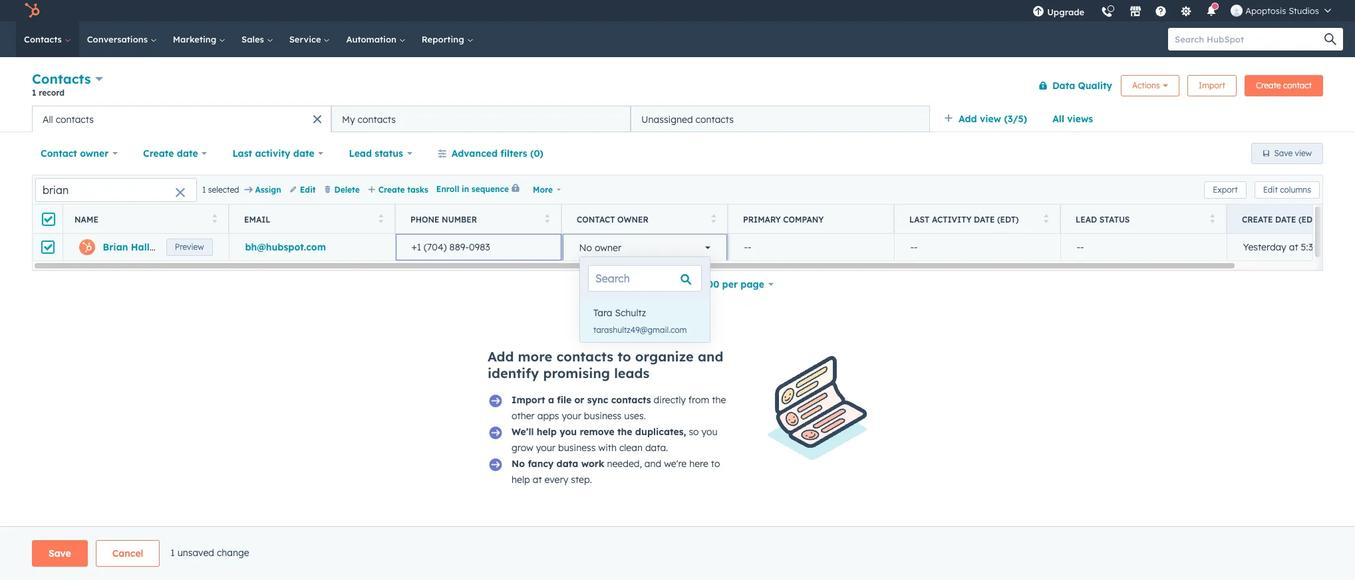 Task type: vqa. For each thing, say whether or not it's contained in the screenshot.
Close image
no



Task type: describe. For each thing, give the bounding box(es) containing it.
pagination navigation
[[573, 276, 693, 294]]

automation
[[346, 34, 399, 45]]

status
[[375, 148, 403, 160]]

hubspot image
[[24, 3, 40, 19]]

enroll
[[436, 185, 459, 194]]

name
[[75, 215, 98, 225]]

press to sort. image for contact owner
[[711, 214, 716, 223]]

create date button
[[134, 140, 216, 167]]

add view (3/5)
[[959, 113, 1027, 125]]

no owner
[[579, 242, 621, 254]]

apoptosis studios
[[1245, 5, 1319, 16]]

other
[[512, 410, 535, 422]]

halligan
[[131, 241, 170, 253]]

studios
[[1289, 5, 1319, 16]]

1 you from the left
[[560, 426, 577, 438]]

reporting
[[422, 34, 467, 45]]

edit button
[[289, 184, 316, 196]]

leads
[[614, 365, 649, 382]]

reporting link
[[414, 21, 481, 57]]

help image
[[1155, 6, 1167, 18]]

assign
[[255, 185, 281, 195]]

contacts inside add more contacts to organize and identify promising leads
[[556, 349, 613, 365]]

clean
[[619, 442, 643, 454]]

5 - from the left
[[1077, 241, 1080, 253]]

1 record
[[32, 88, 65, 98]]

phone
[[410, 215, 439, 225]]

lead status
[[349, 148, 403, 160]]

create for create date
[[143, 148, 174, 160]]

no for no fancy data work
[[512, 458, 525, 470]]

+1
[[411, 241, 421, 253]]

view for add
[[980, 113, 1001, 125]]

Search search field
[[588, 265, 702, 292]]

primary company column header
[[728, 205, 895, 234]]

needed,
[[607, 458, 642, 470]]

calling icon button
[[1096, 1, 1118, 21]]

here
[[689, 458, 708, 470]]

100
[[702, 279, 719, 291]]

per
[[722, 279, 738, 291]]

uses.
[[624, 410, 646, 422]]

save button
[[32, 541, 88, 567]]

no for no owner
[[579, 242, 592, 254]]

save for save
[[49, 548, 71, 560]]

no fancy data work
[[512, 458, 604, 470]]

contacts for all contacts
[[56, 113, 94, 125]]

edit columns button
[[1254, 181, 1320, 199]]

1 for 1 selected
[[202, 185, 206, 195]]

contact owner inside popup button
[[41, 148, 109, 160]]

add more contacts to organize and identify promising leads
[[488, 349, 723, 382]]

contact owner button
[[32, 140, 126, 167]]

tara
[[593, 307, 612, 319]]

grow
[[512, 442, 533, 454]]

service
[[289, 34, 324, 45]]

assign button
[[245, 184, 281, 196]]

2 date from the left
[[1275, 215, 1296, 225]]

organize
[[635, 349, 694, 365]]

4 - from the left
[[914, 241, 918, 253]]

so you grow your business with clean data.
[[512, 426, 718, 454]]

0 horizontal spatial the
[[617, 426, 632, 438]]

Search name, phone, email addresses, or company search field
[[35, 178, 197, 202]]

import button
[[1187, 75, 1237, 96]]

export button
[[1204, 181, 1246, 199]]

bh@hubspot.com button
[[229, 234, 395, 261]]

contacts link
[[16, 21, 79, 57]]

activity
[[255, 148, 290, 160]]

Search HubSpot search field
[[1168, 28, 1331, 51]]

change
[[217, 547, 249, 559]]

owner for "contact owner" popup button
[[80, 148, 109, 160]]

cancel button
[[96, 541, 160, 567]]

needed, and we're here to help at every step.
[[512, 458, 720, 486]]

data quality
[[1052, 79, 1112, 91]]

view for save
[[1295, 148, 1312, 158]]

menu containing apoptosis studios
[[1024, 0, 1339, 26]]

press to sort. element for lead status
[[1210, 214, 1215, 225]]

at inside needed, and we're here to help at every step.
[[533, 474, 542, 486]]

and inside add more contacts to organize and identify promising leads
[[698, 349, 723, 365]]

press to sort. element for email
[[378, 214, 383, 225]]

help button
[[1150, 0, 1172, 21]]

business inside so you grow your business with clean data.
[[558, 442, 596, 454]]

tara schultz list box
[[580, 300, 710, 343]]

2 -- from the left
[[910, 241, 918, 253]]

lead status button
[[340, 140, 421, 167]]

sales
[[242, 34, 267, 45]]

import for import a file or sync contacts
[[512, 394, 545, 406]]

edit columns
[[1263, 185, 1311, 195]]

pm
[[1321, 241, 1335, 253]]

page section element
[[0, 541, 1355, 567]]

save for save view
[[1274, 148, 1293, 158]]

+1 (704) 889-0983 button
[[395, 234, 561, 261]]

create contact
[[1256, 80, 1312, 90]]

no owner button
[[579, 241, 710, 255]]

tara schultz image
[[1231, 5, 1243, 17]]

my
[[342, 113, 355, 125]]

hubspot link
[[16, 3, 50, 19]]

to inside needed, and we're here to help at every step.
[[711, 458, 720, 470]]

1 horizontal spatial help
[[537, 426, 557, 438]]

contacts for unassigned contacts
[[696, 113, 734, 125]]

-- button
[[1060, 234, 1227, 261]]

advanced filters (0)
[[451, 148, 543, 160]]

all contacts button
[[32, 106, 331, 132]]

prev
[[598, 279, 619, 291]]

save view
[[1274, 148, 1312, 158]]

in
[[462, 185, 469, 194]]

press to sort. image for email
[[378, 214, 383, 223]]

delete
[[334, 185, 360, 195]]

settings image
[[1180, 6, 1192, 18]]

1 date from the left
[[974, 215, 995, 225]]

you inside so you grow your business with clean data.
[[701, 426, 718, 438]]

create tasks button
[[368, 184, 428, 196]]

contacts banner
[[32, 68, 1323, 106]]

2 (edt) from the left
[[1298, 215, 1320, 225]]

add for add view (3/5)
[[959, 113, 977, 125]]

1 horizontal spatial contact owner
[[577, 215, 649, 225]]

your inside the directly from the other apps your business uses.
[[562, 410, 581, 422]]

conversations link
[[79, 21, 165, 57]]

yesterday at 5:30 pm
[[1243, 241, 1335, 253]]

unassigned contacts button
[[631, 106, 930, 132]]

directly
[[654, 394, 686, 406]]

1 horizontal spatial contact
[[577, 215, 615, 225]]

marketplaces image
[[1130, 6, 1142, 18]]

5:30
[[1301, 241, 1319, 253]]

unassigned contacts
[[641, 113, 734, 125]]

bh@hubspot.com link
[[245, 241, 326, 253]]

1 -- from the left
[[744, 241, 751, 253]]

search image
[[1324, 33, 1336, 45]]

schultz
[[615, 307, 646, 319]]

(3/5)
[[1004, 113, 1027, 125]]

preview
[[175, 242, 204, 252]]

0983
[[469, 241, 490, 253]]

my contacts
[[342, 113, 396, 125]]

6 - from the left
[[1080, 241, 1084, 253]]



Task type: locate. For each thing, give the bounding box(es) containing it.
0 horizontal spatial last
[[232, 148, 252, 160]]

every
[[544, 474, 568, 486]]

create inside button
[[378, 185, 405, 195]]

you
[[560, 426, 577, 438], [701, 426, 718, 438]]

add for add more contacts to organize and identify promising leads
[[488, 349, 514, 365]]

1 vertical spatial contact owner
[[577, 215, 649, 225]]

advanced
[[451, 148, 498, 160]]

0 vertical spatial contact owner
[[41, 148, 109, 160]]

your down file
[[562, 410, 581, 422]]

promising
[[543, 365, 610, 382]]

we're
[[664, 458, 687, 470]]

0 horizontal spatial date
[[177, 148, 198, 160]]

press to sort. image
[[544, 214, 549, 223]]

2 edit from the left
[[1263, 185, 1278, 195]]

upgrade image
[[1032, 6, 1044, 18]]

view inside popup button
[[980, 113, 1001, 125]]

sync
[[587, 394, 608, 406]]

contact owner up the no owner on the top
[[577, 215, 649, 225]]

the right from
[[712, 394, 726, 406]]

0 horizontal spatial and
[[644, 458, 661, 470]]

actions button
[[1121, 75, 1179, 96]]

marketing link
[[165, 21, 234, 57]]

1 horizontal spatial the
[[712, 394, 726, 406]]

contact up the no owner on the top
[[577, 215, 615, 225]]

number
[[442, 215, 477, 225]]

owner up the search name, phone, email addresses, or company search field
[[80, 148, 109, 160]]

1 - from the left
[[744, 241, 748, 253]]

and up from
[[698, 349, 723, 365]]

last for last activity date (edt)
[[909, 215, 930, 225]]

0 vertical spatial contacts
[[24, 34, 64, 45]]

press to sort. image down 1 selected
[[212, 214, 217, 223]]

0 vertical spatial save
[[1274, 148, 1293, 158]]

contacts up record
[[32, 71, 91, 87]]

date down all contacts button
[[177, 148, 198, 160]]

unassigned
[[641, 113, 693, 125]]

1 right "prev"
[[628, 279, 633, 291]]

2 press to sort. element from the left
[[378, 214, 383, 225]]

0 horizontal spatial add
[[488, 349, 514, 365]]

advanced filters (0) button
[[429, 140, 552, 167]]

3 - from the left
[[910, 241, 914, 253]]

1 vertical spatial to
[[711, 458, 720, 470]]

1 vertical spatial contacts
[[32, 71, 91, 87]]

your inside so you grow your business with clean data.
[[536, 442, 555, 454]]

all contacts
[[43, 113, 94, 125]]

0 horizontal spatial view
[[980, 113, 1001, 125]]

0 horizontal spatial to
[[617, 349, 631, 365]]

contacts right 'unassigned'
[[696, 113, 734, 125]]

contact
[[41, 148, 77, 160], [577, 215, 615, 225]]

enroll in sequence button
[[436, 184, 525, 196]]

no
[[579, 242, 592, 254], [512, 458, 525, 470]]

conversations
[[87, 34, 150, 45]]

2 press to sort. image from the left
[[378, 214, 383, 223]]

2 all from the left
[[43, 113, 53, 125]]

-- down last activity date (edt)
[[910, 241, 918, 253]]

1 unsaved change
[[168, 547, 249, 559]]

0 horizontal spatial contact
[[41, 148, 77, 160]]

contacts right my
[[358, 113, 396, 125]]

contact
[[1283, 80, 1312, 90]]

data
[[556, 458, 578, 470]]

quality
[[1078, 79, 1112, 91]]

sequence
[[472, 185, 509, 194]]

lead inside popup button
[[349, 148, 372, 160]]

business up data
[[558, 442, 596, 454]]

at left '5:30'
[[1289, 241, 1298, 253]]

press to sort. image down the export button
[[1210, 214, 1215, 223]]

press to sort. element left primary
[[711, 214, 716, 225]]

view left (3/5)
[[980, 113, 1001, 125]]

upgrade
[[1047, 7, 1084, 17]]

your
[[562, 410, 581, 422], [536, 442, 555, 454]]

0 vertical spatial business
[[584, 410, 622, 422]]

you right so
[[701, 426, 718, 438]]

1 left record
[[32, 88, 36, 98]]

0 horizontal spatial import
[[512, 394, 545, 406]]

press to sort. element for contact owner
[[711, 214, 716, 225]]

press to sort. element for last activity date (edt)
[[1043, 214, 1048, 225]]

marketplaces button
[[1122, 0, 1150, 21]]

1 vertical spatial view
[[1295, 148, 1312, 158]]

press to sort. element down create tasks button
[[378, 214, 383, 225]]

press to sort. image left primary
[[711, 214, 716, 223]]

1 horizontal spatial date
[[1275, 215, 1296, 225]]

1 horizontal spatial add
[[959, 113, 977, 125]]

0 horizontal spatial at
[[533, 474, 542, 486]]

work
[[581, 458, 604, 470]]

1 date from the left
[[177, 148, 198, 160]]

your up "fancy"
[[536, 442, 555, 454]]

1 for 1
[[628, 279, 633, 291]]

tasks
[[407, 185, 428, 195]]

1 horizontal spatial edit
[[1263, 185, 1278, 195]]

create inside button
[[1256, 80, 1281, 90]]

1 horizontal spatial all
[[1052, 113, 1064, 125]]

edit inside button
[[300, 185, 316, 195]]

1 vertical spatial save
[[49, 548, 71, 560]]

1 left selected
[[202, 185, 206, 195]]

record
[[39, 88, 65, 98]]

all down 1 record
[[43, 113, 53, 125]]

import for import
[[1198, 80, 1225, 90]]

all for all contacts
[[43, 113, 53, 125]]

phone number
[[410, 215, 477, 225]]

press to sort. image left the lead status at the top right of page
[[1043, 214, 1048, 223]]

1 vertical spatial last
[[909, 215, 930, 225]]

email
[[244, 215, 270, 225]]

1 horizontal spatial at
[[1289, 241, 1298, 253]]

to right here
[[711, 458, 720, 470]]

1 horizontal spatial your
[[562, 410, 581, 422]]

0 vertical spatial import
[[1198, 80, 1225, 90]]

business up the we'll help you remove the duplicates,
[[584, 410, 622, 422]]

no inside dropdown button
[[579, 242, 592, 254]]

date right activity
[[293, 148, 314, 160]]

create left tasks
[[378, 185, 405, 195]]

create for create tasks
[[378, 185, 405, 195]]

help down "fancy"
[[512, 474, 530, 486]]

apoptosis
[[1245, 5, 1286, 16]]

data
[[1052, 79, 1075, 91]]

1 for 1 record
[[32, 88, 36, 98]]

enroll in sequence
[[436, 185, 509, 194]]

last activity date (edt)
[[909, 215, 1019, 225]]

add left more
[[488, 349, 514, 365]]

5 press to sort. element from the left
[[1043, 214, 1048, 225]]

0 vertical spatial your
[[562, 410, 581, 422]]

business
[[584, 410, 622, 422], [558, 442, 596, 454]]

all for all views
[[1052, 113, 1064, 125]]

1 vertical spatial and
[[644, 458, 661, 470]]

0 vertical spatial no
[[579, 242, 592, 254]]

all views
[[1052, 113, 1093, 125]]

contact inside popup button
[[41, 148, 77, 160]]

contacts up "contact owner" popup button
[[56, 113, 94, 125]]

contacts button
[[32, 69, 103, 88]]

press to sort. element down the more popup button
[[544, 214, 549, 225]]

more button
[[533, 183, 560, 197]]

press to sort. image for last activity date (edt)
[[1043, 214, 1048, 223]]

last inside popup button
[[232, 148, 252, 160]]

owner up "prev"
[[595, 242, 621, 254]]

0 horizontal spatial you
[[560, 426, 577, 438]]

add inside add more contacts to organize and identify promising leads
[[488, 349, 514, 365]]

create down all contacts button
[[143, 148, 174, 160]]

clear input image
[[175, 188, 186, 199]]

my contacts button
[[331, 106, 631, 132]]

and down data.
[[644, 458, 661, 470]]

next button
[[638, 276, 693, 294]]

press to sort. element down the export button
[[1210, 214, 1215, 225]]

view up columns
[[1295, 148, 1312, 158]]

0 vertical spatial lead
[[349, 148, 372, 160]]

all inside button
[[43, 113, 53, 125]]

1 vertical spatial no
[[512, 458, 525, 470]]

889-
[[449, 241, 469, 253]]

at down "fancy"
[[533, 474, 542, 486]]

more
[[518, 349, 552, 365]]

create up yesterday
[[1242, 215, 1273, 225]]

date up yesterday at 5:30 pm
[[1275, 215, 1296, 225]]

and inside needed, and we're here to help at every step.
[[644, 458, 661, 470]]

views
[[1067, 113, 1093, 125]]

1 inside page section element
[[170, 547, 175, 559]]

save
[[1274, 148, 1293, 158], [49, 548, 71, 560]]

primary
[[743, 215, 781, 225]]

settings link
[[1172, 0, 1200, 21]]

edit for edit
[[300, 185, 316, 195]]

file
[[557, 394, 572, 406]]

1
[[32, 88, 36, 98], [202, 185, 206, 195], [628, 279, 633, 291], [170, 547, 175, 559]]

to inside add more contacts to organize and identify promising leads
[[617, 349, 631, 365]]

identify
[[488, 365, 539, 382]]

1 horizontal spatial to
[[711, 458, 720, 470]]

view inside button
[[1295, 148, 1312, 158]]

3 press to sort. element from the left
[[544, 214, 549, 225]]

all views link
[[1044, 106, 1102, 132]]

0 vertical spatial to
[[617, 349, 631, 365]]

1 horizontal spatial no
[[579, 242, 592, 254]]

0 horizontal spatial date
[[974, 215, 995, 225]]

0 vertical spatial view
[[980, 113, 1001, 125]]

contacts inside button
[[696, 113, 734, 125]]

contact owner down all contacts on the top left of page
[[41, 148, 109, 160]]

press to sort. image down create tasks button
[[378, 214, 383, 223]]

0 vertical spatial at
[[1289, 241, 1298, 253]]

0 horizontal spatial no
[[512, 458, 525, 470]]

1 vertical spatial your
[[536, 442, 555, 454]]

1 horizontal spatial date
[[293, 148, 314, 160]]

date right activity
[[974, 215, 995, 225]]

add inside "add view (3/5)" popup button
[[959, 113, 977, 125]]

1 horizontal spatial you
[[701, 426, 718, 438]]

2 vertical spatial owner
[[595, 242, 621, 254]]

0 horizontal spatial edit
[[300, 185, 316, 195]]

date inside popup button
[[293, 148, 314, 160]]

1 left unsaved
[[170, 547, 175, 559]]

5 press to sort. image from the left
[[1210, 214, 1215, 223]]

owner for no owner dropdown button
[[595, 242, 621, 254]]

import inside button
[[1198, 80, 1225, 90]]

notifications button
[[1200, 0, 1223, 21]]

1 horizontal spatial and
[[698, 349, 723, 365]]

edit inside button
[[1263, 185, 1278, 195]]

1 vertical spatial add
[[488, 349, 514, 365]]

contacts down hubspot link
[[24, 34, 64, 45]]

(edt) up '5:30'
[[1298, 215, 1320, 225]]

marketing
[[173, 34, 219, 45]]

you left remove
[[560, 426, 577, 438]]

1 horizontal spatial lead
[[1076, 215, 1097, 225]]

contacts inside button
[[358, 113, 396, 125]]

selected
[[208, 185, 239, 195]]

100 per page button
[[693, 271, 782, 298]]

create date
[[143, 148, 198, 160]]

the inside the directly from the other apps your business uses.
[[712, 394, 726, 406]]

0 horizontal spatial lead
[[349, 148, 372, 160]]

1 vertical spatial business
[[558, 442, 596, 454]]

date inside "popup button"
[[177, 148, 198, 160]]

0 horizontal spatial (edt)
[[997, 215, 1019, 225]]

calling icon image
[[1101, 7, 1113, 19]]

1 vertical spatial owner
[[617, 215, 649, 225]]

contacts inside popup button
[[32, 71, 91, 87]]

0 vertical spatial last
[[232, 148, 252, 160]]

(edt)
[[997, 215, 1019, 225], [1298, 215, 1320, 225]]

1 (edt) from the left
[[997, 215, 1019, 225]]

1 edit from the left
[[300, 185, 316, 195]]

owner up no owner dropdown button
[[617, 215, 649, 225]]

0 horizontal spatial all
[[43, 113, 53, 125]]

1 vertical spatial help
[[512, 474, 530, 486]]

more
[[533, 185, 553, 195]]

data.
[[645, 442, 668, 454]]

create left contact
[[1256, 80, 1281, 90]]

1 horizontal spatial view
[[1295, 148, 1312, 158]]

(edt) right activity
[[997, 215, 1019, 225]]

3 -- from the left
[[1077, 241, 1084, 253]]

the up clean
[[617, 426, 632, 438]]

last for last activity date
[[232, 148, 252, 160]]

0 vertical spatial the
[[712, 394, 726, 406]]

1 horizontal spatial save
[[1274, 148, 1293, 158]]

4 press to sort. element from the left
[[711, 214, 716, 225]]

0 vertical spatial contact
[[41, 148, 77, 160]]

import a file or sync contacts
[[512, 394, 651, 406]]

all left the 'views'
[[1052, 113, 1064, 125]]

1 horizontal spatial (edt)
[[1298, 215, 1320, 225]]

owner inside dropdown button
[[595, 242, 621, 254]]

0 horizontal spatial --
[[744, 241, 751, 253]]

tara schultz button
[[580, 300, 710, 327]]

create for create contact
[[1256, 80, 1281, 90]]

press to sort. element left the lead status at the top right of page
[[1043, 214, 1048, 225]]

notifications image
[[1205, 6, 1217, 18]]

0 horizontal spatial save
[[49, 548, 71, 560]]

create inside "popup button"
[[143, 148, 174, 160]]

service link
[[281, 21, 338, 57]]

1 inside button
[[628, 279, 633, 291]]

bh@hubspot.com
[[245, 241, 326, 253]]

business inside the directly from the other apps your business uses.
[[584, 410, 622, 422]]

0 vertical spatial help
[[537, 426, 557, 438]]

0 horizontal spatial help
[[512, 474, 530, 486]]

edit left columns
[[1263, 185, 1278, 195]]

--
[[744, 241, 751, 253], [910, 241, 918, 253], [1077, 241, 1084, 253]]

4 press to sort. image from the left
[[1043, 214, 1048, 223]]

owner inside popup button
[[80, 148, 109, 160]]

step.
[[571, 474, 592, 486]]

add left (3/5)
[[959, 113, 977, 125]]

brian halligan (sample contact)
[[103, 241, 255, 253]]

1 horizontal spatial last
[[909, 215, 930, 225]]

1 all from the left
[[1052, 113, 1064, 125]]

1 press to sort. image from the left
[[212, 214, 217, 223]]

0 horizontal spatial your
[[536, 442, 555, 454]]

2 horizontal spatial --
[[1077, 241, 1084, 253]]

1 horizontal spatial import
[[1198, 80, 1225, 90]]

1 selected
[[202, 185, 239, 195]]

no down grow
[[512, 458, 525, 470]]

2 you from the left
[[701, 426, 718, 438]]

help inside needed, and we're here to help at every step.
[[512, 474, 530, 486]]

lead for lead status
[[1076, 215, 1097, 225]]

contacts for my contacts
[[358, 113, 396, 125]]

a
[[548, 394, 554, 406]]

delete button
[[324, 184, 360, 196]]

press to sort. image
[[212, 214, 217, 223], [378, 214, 383, 223], [711, 214, 716, 223], [1043, 214, 1048, 223], [1210, 214, 1215, 223]]

contact down all contacts on the top left of page
[[41, 148, 77, 160]]

create for create date (edt)
[[1242, 215, 1273, 225]]

menu
[[1024, 0, 1339, 26]]

0 vertical spatial owner
[[80, 148, 109, 160]]

press to sort. element
[[212, 214, 217, 225], [378, 214, 383, 225], [544, 214, 549, 225], [711, 214, 716, 225], [1043, 214, 1048, 225], [1210, 214, 1215, 225]]

create tasks
[[378, 185, 428, 195]]

press to sort. element down 1 selected
[[212, 214, 217, 225]]

-- inside -- button
[[1077, 241, 1084, 253]]

edit left delete button
[[300, 185, 316, 195]]

1 inside contacts banner
[[32, 88, 36, 98]]

unsaved
[[177, 547, 214, 559]]

contacts up import a file or sync contacts
[[556, 349, 613, 365]]

-- down the lead status at the top right of page
[[1077, 241, 1084, 253]]

0 vertical spatial and
[[698, 349, 723, 365]]

to down tarashultz49@gmail.com
[[617, 349, 631, 365]]

1 vertical spatial import
[[512, 394, 545, 406]]

2 - from the left
[[748, 241, 751, 253]]

2 date from the left
[[293, 148, 314, 160]]

1 for 1 unsaved change
[[170, 547, 175, 559]]

3 press to sort. image from the left
[[711, 214, 716, 223]]

save inside page section element
[[49, 548, 71, 560]]

press to sort. image for lead status
[[1210, 214, 1215, 223]]

1 vertical spatial lead
[[1076, 215, 1097, 225]]

help down apps
[[537, 426, 557, 438]]

we'll
[[512, 426, 534, 438]]

0 horizontal spatial contact owner
[[41, 148, 109, 160]]

contacts inside button
[[56, 113, 94, 125]]

0 vertical spatial add
[[959, 113, 977, 125]]

edit for edit columns
[[1263, 185, 1278, 195]]

1 vertical spatial contact
[[577, 215, 615, 225]]

1 vertical spatial the
[[617, 426, 632, 438]]

1 press to sort. element from the left
[[212, 214, 217, 225]]

1 vertical spatial at
[[533, 474, 542, 486]]

import down search hubspot search field
[[1198, 80, 1225, 90]]

6 press to sort. element from the left
[[1210, 214, 1215, 225]]

contacts up uses.
[[611, 394, 651, 406]]

columns
[[1280, 185, 1311, 195]]

import up other
[[512, 394, 545, 406]]

we'll help you remove the duplicates,
[[512, 426, 686, 438]]

no up prev button
[[579, 242, 592, 254]]

help
[[537, 426, 557, 438], [512, 474, 530, 486]]

-- down primary
[[744, 241, 751, 253]]

1 horizontal spatial --
[[910, 241, 918, 253]]

yesterday
[[1243, 241, 1286, 253]]

press to sort. element for phone number
[[544, 214, 549, 225]]

lead for lead status
[[349, 148, 372, 160]]



